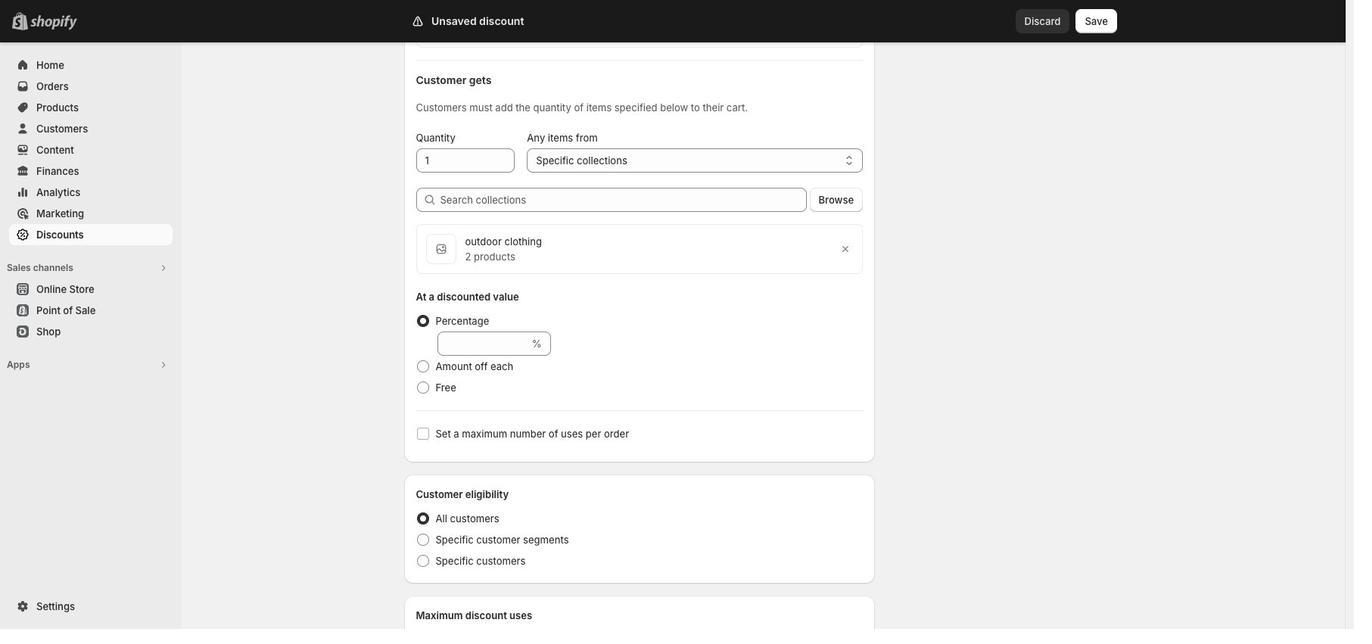Task type: describe. For each thing, give the bounding box(es) containing it.
shopify image
[[30, 15, 77, 30]]



Task type: vqa. For each thing, say whether or not it's contained in the screenshot.
for
no



Task type: locate. For each thing, give the bounding box(es) containing it.
None text field
[[416, 148, 515, 173]]

Search collections text field
[[440, 188, 807, 212]]

None text field
[[437, 332, 529, 356]]



